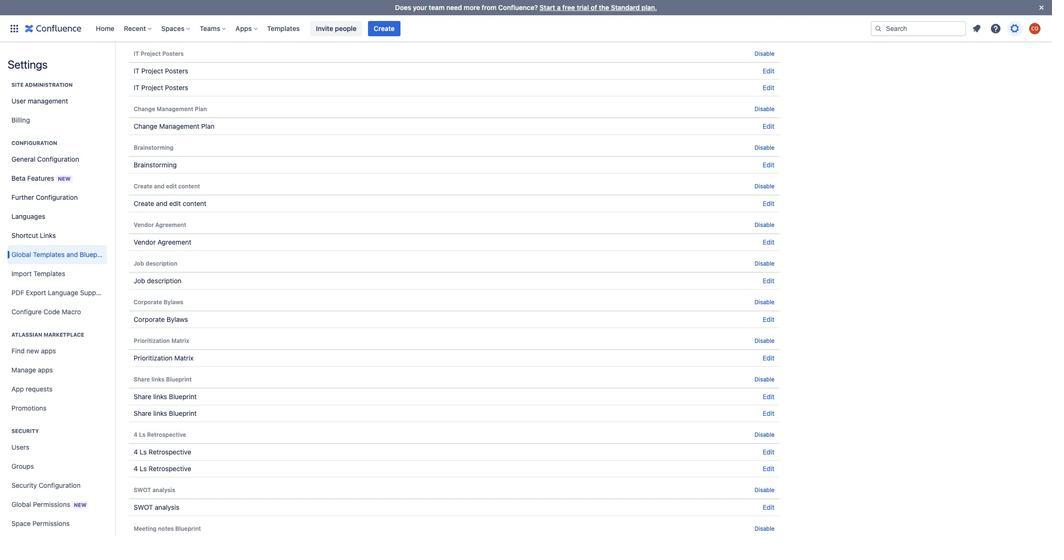 Task type: vqa. For each thing, say whether or not it's contained in the screenshot.


Task type: locate. For each thing, give the bounding box(es) containing it.
2 swot analysis from the top
[[134, 504, 179, 512]]

0 vertical spatial corporate bylaws
[[134, 299, 183, 306]]

0 vertical spatial plan
[[195, 106, 207, 113]]

1 vertical spatial bylaws
[[167, 316, 188, 324]]

vendor for edit
[[134, 238, 156, 246]]

1 vertical spatial prioritization
[[134, 354, 173, 362]]

1 create and edit content from the top
[[134, 183, 200, 190]]

analysis for disable
[[153, 487, 175, 494]]

10 edit from the top
[[763, 393, 775, 401]]

12 disable link from the top
[[755, 487, 775, 494]]

disable link for brainstorming
[[755, 144, 775, 151]]

global inside security group
[[11, 501, 31, 509]]

2 vertical spatial it project posters
[[134, 84, 188, 92]]

devops left spaces on the left of page
[[134, 28, 158, 36]]

7 disable from the top
[[755, 260, 775, 267]]

7 disable link from the top
[[755, 260, 775, 267]]

0 vertical spatial 4
[[134, 432, 138, 439]]

find new apps link
[[8, 342, 107, 361]]

apps
[[41, 347, 56, 355], [38, 366, 53, 374]]

12 edit link from the top
[[763, 448, 775, 457]]

8 disable from the top
[[755, 299, 775, 306]]

1 vertical spatial agreement
[[158, 238, 191, 246]]

3 disable from the top
[[755, 106, 775, 113]]

it project posters
[[134, 50, 184, 57], [134, 67, 188, 75], [134, 84, 188, 92]]

2 vendor from the top
[[134, 238, 156, 246]]

1 job description from the top
[[134, 260, 178, 267]]

1 disable from the top
[[755, 11, 775, 19]]

5 edit link from the top
[[763, 200, 775, 208]]

7 edit from the top
[[763, 277, 775, 285]]

0 vertical spatial new
[[58, 176, 71, 182]]

pdf
[[11, 289, 24, 297]]

templates down links
[[33, 251, 65, 259]]

new down general configuration 'link'
[[58, 176, 71, 182]]

global templates and blueprints
[[11, 251, 111, 259]]

4 disable link from the top
[[755, 144, 775, 151]]

13 edit from the top
[[763, 465, 775, 473]]

apps up requests
[[38, 366, 53, 374]]

3 4 from the top
[[134, 465, 138, 473]]

14 edit from the top
[[763, 504, 775, 512]]

prioritization for disable
[[134, 338, 170, 345]]

0 vertical spatial links
[[152, 376, 165, 383]]

project
[[141, 50, 161, 57], [141, 67, 163, 75], [141, 84, 163, 92]]

change
[[134, 106, 155, 113], [134, 122, 157, 130]]

disable for brainstorming
[[755, 144, 775, 151]]

create and edit content
[[134, 183, 200, 190], [134, 200, 206, 208]]

2 vertical spatial management
[[28, 97, 68, 105]]

links for the edit link for links
[[153, 410, 167, 418]]

job description for edit
[[134, 277, 182, 285]]

0 horizontal spatial new
[[58, 176, 71, 182]]

13 edit link from the top
[[763, 465, 775, 473]]

2 job from the top
[[134, 277, 145, 285]]

0 vertical spatial vendor agreement
[[134, 222, 186, 229]]

configuration inside security configuration link
[[39, 482, 81, 490]]

1 vertical spatial job description
[[134, 277, 182, 285]]

0 vertical spatial analysis
[[153, 487, 175, 494]]

1 change from the top
[[134, 106, 155, 113]]

create and edit content for disable
[[134, 183, 200, 190]]

it project posters for the edit link associated with project
[[134, 84, 188, 92]]

description
[[146, 260, 178, 267], [147, 277, 182, 285]]

2 share links blueprint from the top
[[134, 393, 197, 401]]

search image
[[875, 25, 883, 32]]

change management plan
[[134, 106, 207, 113], [134, 122, 215, 130]]

configuration for security
[[39, 482, 81, 490]]

0 vertical spatial it
[[134, 50, 139, 57]]

6 disable from the top
[[755, 222, 775, 229]]

0 vertical spatial apps
[[41, 347, 56, 355]]

0 vertical spatial permissions
[[33, 501, 70, 509]]

2 edit from the top
[[763, 84, 775, 92]]

1 vertical spatial management
[[185, 28, 225, 36]]

0 vertical spatial it project posters
[[134, 50, 184, 57]]

configuration group
[[8, 130, 111, 325]]

1 vertical spatial create
[[134, 183, 153, 190]]

configuration for general
[[37, 155, 79, 163]]

matrix for disable
[[172, 338, 189, 345]]

configure code macro
[[11, 308, 81, 316]]

0 vertical spatial management
[[179, 11, 216, 19]]

0 vertical spatial global
[[11, 251, 31, 259]]

change up spaces on the left of page
[[157, 11, 178, 19]]

1 swot from the top
[[134, 487, 151, 494]]

1 vertical spatial plan
[[201, 122, 215, 130]]

management up teams
[[179, 11, 216, 19]]

0 vertical spatial prioritization matrix
[[134, 338, 189, 345]]

share links blueprint
[[134, 376, 192, 383], [134, 393, 197, 401], [134, 410, 197, 418]]

edit link for links
[[763, 410, 775, 418]]

security up 'users'
[[11, 428, 39, 435]]

2 vertical spatial create
[[134, 200, 154, 208]]

management down administration
[[28, 97, 68, 105]]

2 swot from the top
[[134, 504, 153, 512]]

site administration
[[11, 82, 73, 88]]

security for security
[[11, 428, 39, 435]]

1 devops from the top
[[134, 11, 156, 19]]

brainstorming
[[134, 144, 174, 151], [134, 161, 177, 169]]

2 security from the top
[[11, 482, 37, 490]]

templates inside global templates and blueprints link
[[33, 251, 65, 259]]

0 vertical spatial vendor
[[134, 222, 154, 229]]

global up import
[[11, 251, 31, 259]]

management for edit
[[159, 122, 200, 130]]

share links blueprint for 4th disable link from the bottom of the page
[[134, 376, 192, 383]]

0 vertical spatial job
[[134, 260, 144, 267]]

0 vertical spatial create and edit content
[[134, 183, 200, 190]]

disable link for vendor agreement
[[755, 222, 775, 229]]

11 edit link from the top
[[763, 410, 775, 418]]

templates right the apps popup button
[[267, 24, 300, 32]]

0 vertical spatial management
[[157, 106, 193, 113]]

1 vertical spatial job
[[134, 277, 145, 285]]

change right 'recent' 'dropdown button'
[[160, 28, 183, 36]]

prioritization matrix for disable
[[134, 338, 189, 345]]

create
[[374, 24, 395, 32], [134, 183, 153, 190], [134, 200, 154, 208]]

5 edit from the top
[[763, 200, 775, 208]]

new up the space permissions link
[[74, 502, 87, 508]]

more
[[464, 3, 480, 11]]

2 corporate from the top
[[134, 316, 165, 324]]

9 disable link from the top
[[755, 338, 775, 345]]

disable link for job description
[[755, 260, 775, 267]]

pdf export language support link
[[8, 284, 107, 303]]

configuration up 'beta features new'
[[37, 155, 79, 163]]

3 share from the top
[[134, 410, 152, 418]]

0 vertical spatial description
[[146, 260, 178, 267]]

recent
[[124, 24, 146, 32]]

1 swot analysis from the top
[[134, 487, 175, 494]]

1 vertical spatial it
[[134, 67, 140, 75]]

2 vendor agreement from the top
[[134, 238, 191, 246]]

groups link
[[8, 458, 107, 477]]

configuration inside further configuration link
[[36, 193, 78, 202]]

1 vertical spatial 4 ls retrospective
[[134, 448, 191, 457]]

0 vertical spatial change
[[157, 11, 178, 19]]

description for edit
[[147, 277, 182, 285]]

6 edit from the top
[[763, 238, 775, 246]]

new inside global permissions new
[[74, 502, 87, 508]]

disable for change management plan
[[755, 106, 775, 113]]

12 disable from the top
[[755, 487, 775, 494]]

and for edit
[[156, 200, 168, 208]]

links
[[152, 376, 165, 383], [153, 393, 167, 401], [153, 410, 167, 418]]

1 vertical spatial description
[[147, 277, 182, 285]]

1 vertical spatial matrix
[[174, 354, 194, 362]]

11 edit from the top
[[763, 410, 775, 418]]

edit for bylaws
[[763, 316, 775, 324]]

apps inside 'link'
[[41, 347, 56, 355]]

0 vertical spatial content
[[178, 183, 200, 190]]

2 job description from the top
[[134, 277, 182, 285]]

change for edit
[[134, 122, 157, 130]]

2 change management plan from the top
[[134, 122, 215, 130]]

swot analysis up 'meeting'
[[134, 487, 175, 494]]

management right spaces on the left of page
[[185, 28, 225, 36]]

2 vertical spatial posters
[[165, 84, 188, 92]]

1 vendor agreement from the top
[[134, 222, 186, 229]]

2 vertical spatial project
[[141, 84, 163, 92]]

import templates
[[11, 270, 65, 278]]

disable for prioritization matrix
[[755, 338, 775, 345]]

0 vertical spatial devops
[[134, 11, 156, 19]]

2 prioritization from the top
[[134, 354, 173, 362]]

management
[[157, 106, 193, 113], [159, 122, 200, 130]]

2 it from the top
[[134, 67, 140, 75]]

disable link for create and edit content
[[755, 183, 775, 190]]

blueprint
[[166, 376, 192, 383], [169, 393, 197, 401], [169, 410, 197, 418], [175, 526, 201, 533]]

8 edit from the top
[[763, 316, 775, 324]]

1 change management plan from the top
[[134, 106, 207, 113]]

devops up 'recent' 'dropdown button'
[[134, 11, 156, 19]]

2 4 ls retrospective from the top
[[134, 448, 191, 457]]

analysis up 'meeting notes blueprint'
[[155, 504, 179, 512]]

user management
[[11, 97, 68, 105]]

1 vertical spatial share links blueprint
[[134, 393, 197, 401]]

corporate bylaws for edit
[[134, 316, 188, 324]]

edit link for management
[[763, 122, 775, 130]]

disable for job description
[[755, 260, 775, 267]]

collapse sidebar image
[[104, 47, 125, 66]]

manage apps
[[11, 366, 53, 374]]

configure
[[11, 308, 42, 316]]

new inside 'beta features new'
[[58, 176, 71, 182]]

2 disable link from the top
[[755, 50, 775, 57]]

1 prioritization matrix from the top
[[134, 338, 189, 345]]

edit link
[[763, 67, 775, 75], [763, 84, 775, 92], [763, 122, 775, 130], [763, 161, 775, 169], [763, 200, 775, 208], [763, 238, 775, 246], [763, 277, 775, 285], [763, 316, 775, 324], [763, 354, 775, 362], [763, 393, 775, 401], [763, 410, 775, 418], [763, 448, 775, 457], [763, 465, 775, 473], [763, 504, 775, 512]]

0 vertical spatial agreement
[[155, 222, 186, 229]]

1 horizontal spatial new
[[74, 502, 87, 508]]

0 vertical spatial change
[[134, 106, 155, 113]]

swot analysis up notes
[[134, 504, 179, 512]]

1 prioritization from the top
[[134, 338, 170, 345]]

management
[[179, 11, 216, 19], [185, 28, 225, 36], [28, 97, 68, 105]]

6 edit link from the top
[[763, 238, 775, 246]]

2 prioritization matrix from the top
[[134, 354, 194, 362]]

5 disable from the top
[[755, 183, 775, 190]]

0 vertical spatial security
[[11, 428, 39, 435]]

description for disable
[[146, 260, 178, 267]]

1 vertical spatial create and edit content
[[134, 200, 206, 208]]

global up space at the bottom left
[[11, 501, 31, 509]]

content
[[178, 183, 200, 190], [183, 200, 206, 208]]

security down groups in the left bottom of the page
[[11, 482, 37, 490]]

your profile and preferences image
[[1030, 23, 1041, 34]]

8 edit link from the top
[[763, 316, 775, 324]]

6 disable link from the top
[[755, 222, 775, 229]]

1 vertical spatial templates
[[33, 251, 65, 259]]

0 vertical spatial create
[[374, 24, 395, 32]]

1 vertical spatial global
[[11, 501, 31, 509]]

people
[[335, 24, 357, 32]]

analysis up notes
[[153, 487, 175, 494]]

0 vertical spatial edit
[[166, 183, 177, 190]]

9 edit from the top
[[763, 354, 775, 362]]

1 job from the top
[[134, 260, 144, 267]]

2 global from the top
[[11, 501, 31, 509]]

1 edit from the top
[[763, 67, 775, 75]]

0 vertical spatial swot analysis
[[134, 487, 175, 494]]

global for global templates and blueprints
[[11, 251, 31, 259]]

3 4 ls retrospective from the top
[[134, 465, 191, 473]]

0 vertical spatial and
[[154, 183, 165, 190]]

2 change from the top
[[134, 122, 157, 130]]

1 vertical spatial links
[[153, 393, 167, 401]]

corporate for disable
[[134, 299, 162, 306]]

1 disable link from the top
[[755, 11, 775, 19]]

2 it project posters from the top
[[134, 67, 188, 75]]

disable link
[[755, 11, 775, 19], [755, 50, 775, 57], [755, 106, 775, 113], [755, 144, 775, 151], [755, 183, 775, 190], [755, 222, 775, 229], [755, 260, 775, 267], [755, 299, 775, 306], [755, 338, 775, 345], [755, 376, 775, 383], [755, 432, 775, 439], [755, 487, 775, 494], [755, 526, 775, 533]]

1 vendor from the top
[[134, 222, 154, 229]]

disable
[[755, 11, 775, 19], [755, 50, 775, 57], [755, 106, 775, 113], [755, 144, 775, 151], [755, 183, 775, 190], [755, 222, 775, 229], [755, 260, 775, 267], [755, 299, 775, 306], [755, 338, 775, 345], [755, 376, 775, 383], [755, 432, 775, 439], [755, 487, 775, 494], [755, 526, 775, 533]]

job description for disable
[[134, 260, 178, 267]]

2 vertical spatial it
[[134, 84, 140, 92]]

1 vertical spatial swot
[[134, 504, 153, 512]]

0 vertical spatial ls
[[139, 432, 146, 439]]

settings
[[8, 58, 48, 71]]

1 share links blueprint from the top
[[134, 376, 192, 383]]

1 vertical spatial corporate bylaws
[[134, 316, 188, 324]]

4
[[134, 432, 138, 439], [134, 448, 138, 457], [134, 465, 138, 473]]

change management plan for edit
[[134, 122, 215, 130]]

2 vertical spatial and
[[67, 251, 78, 259]]

new
[[58, 176, 71, 182], [74, 502, 87, 508]]

configuration up the languages link
[[36, 193, 78, 202]]

0 vertical spatial share
[[134, 376, 150, 383]]

edit for project
[[763, 84, 775, 92]]

1 vertical spatial it project posters
[[134, 67, 188, 75]]

2 vertical spatial retrospective
[[149, 465, 191, 473]]

3 disable link from the top
[[755, 106, 775, 113]]

and
[[154, 183, 165, 190], [156, 200, 168, 208], [67, 251, 78, 259]]

1 vertical spatial brainstorming
[[134, 161, 177, 169]]

edit for description
[[763, 277, 775, 285]]

1 vertical spatial vendor
[[134, 238, 156, 246]]

1 vertical spatial management
[[159, 122, 200, 130]]

1 edit link from the top
[[763, 67, 775, 75]]

groups
[[11, 463, 34, 471]]

edit for matrix
[[763, 354, 775, 362]]

prioritization
[[134, 338, 170, 345], [134, 354, 173, 362]]

templates up pdf export language support "link"
[[34, 270, 65, 278]]

edit link for agreement
[[763, 238, 775, 246]]

5 disable link from the top
[[755, 183, 775, 190]]

disable for create and edit content
[[755, 183, 775, 190]]

2 vertical spatial 4 ls retrospective
[[134, 465, 191, 473]]

agreement for edit
[[158, 238, 191, 246]]

edit link for matrix
[[763, 354, 775, 362]]

1 4 ls retrospective from the top
[[134, 432, 186, 439]]

links for 4th disable link from the bottom of the page
[[152, 376, 165, 383]]

templates inside import templates link
[[34, 270, 65, 278]]

of
[[591, 3, 597, 11]]

1 vertical spatial and
[[156, 200, 168, 208]]

1 vertical spatial 4
[[134, 448, 138, 457]]

8 disable link from the top
[[755, 299, 775, 306]]

2 vertical spatial share
[[134, 410, 152, 418]]

0 vertical spatial posters
[[162, 50, 184, 57]]

devops
[[134, 11, 156, 19], [134, 28, 158, 36]]

2 create and edit content from the top
[[134, 200, 206, 208]]

0 vertical spatial corporate
[[134, 299, 162, 306]]

user management link
[[8, 92, 107, 111]]

configuration inside general configuration 'link'
[[37, 155, 79, 163]]

app requests link
[[8, 380, 107, 399]]

13 disable link from the top
[[755, 526, 775, 533]]

0 vertical spatial templates
[[267, 24, 300, 32]]

confluence image
[[25, 23, 81, 34], [25, 23, 81, 34]]

1 vertical spatial prioritization matrix
[[134, 354, 194, 362]]

vendor
[[134, 222, 154, 229], [134, 238, 156, 246]]

blueprints
[[80, 251, 111, 259]]

permissions down global permissions new
[[32, 520, 70, 528]]

0 vertical spatial 4 ls retrospective
[[134, 432, 186, 439]]

posters
[[162, 50, 184, 57], [165, 67, 188, 75], [165, 84, 188, 92]]

global inside configuration group
[[11, 251, 31, 259]]

1 corporate bylaws from the top
[[134, 299, 183, 306]]

permissions down security configuration link
[[33, 501, 70, 509]]

14 edit link from the top
[[763, 504, 775, 512]]

configuration down groups 'link' at bottom left
[[39, 482, 81, 490]]

2 corporate bylaws from the top
[[134, 316, 188, 324]]

atlassian marketplace
[[11, 332, 84, 338]]

find
[[11, 347, 25, 355]]

2 vertical spatial templates
[[34, 270, 65, 278]]

0 vertical spatial job description
[[134, 260, 178, 267]]

1 vertical spatial devops
[[134, 28, 158, 36]]

spaces
[[161, 24, 185, 32]]

space
[[11, 520, 31, 528]]

4 edit from the top
[[763, 161, 775, 169]]

3 edit from the top
[[763, 122, 775, 130]]

edit link for bylaws
[[763, 316, 775, 324]]

1 vertical spatial change
[[134, 122, 157, 130]]

configuration
[[11, 140, 57, 146], [37, 155, 79, 163], [36, 193, 78, 202], [39, 482, 81, 490]]

1 vertical spatial posters
[[165, 67, 188, 75]]

1 vertical spatial edit
[[169, 200, 181, 208]]

1 vertical spatial vendor agreement
[[134, 238, 191, 246]]

9 edit link from the top
[[763, 354, 775, 362]]

1 vertical spatial new
[[74, 502, 87, 508]]

1 security from the top
[[11, 428, 39, 435]]

0 vertical spatial brainstorming
[[134, 144, 174, 151]]

1 vertical spatial change management plan
[[134, 122, 215, 130]]

3 it project posters from the top
[[134, 84, 188, 92]]

10 edit link from the top
[[763, 393, 775, 401]]

edit
[[763, 67, 775, 75], [763, 84, 775, 92], [763, 122, 775, 130], [763, 161, 775, 169], [763, 200, 775, 208], [763, 238, 775, 246], [763, 277, 775, 285], [763, 316, 775, 324], [763, 354, 775, 362], [763, 393, 775, 401], [763, 410, 775, 418], [763, 448, 775, 457], [763, 465, 775, 473], [763, 504, 775, 512]]

import templates link
[[8, 265, 107, 284]]

1 vertical spatial project
[[141, 67, 163, 75]]

general
[[11, 155, 35, 163]]

disable for corporate bylaws
[[755, 299, 775, 306]]

matrix
[[172, 338, 189, 345], [174, 354, 194, 362]]

swot
[[134, 487, 151, 494], [134, 504, 153, 512]]

manage apps link
[[8, 361, 107, 380]]

job description
[[134, 260, 178, 267], [134, 277, 182, 285]]

edit link for project
[[763, 84, 775, 92]]

1 vertical spatial content
[[183, 200, 206, 208]]

templates for import templates
[[34, 270, 65, 278]]

2 brainstorming from the top
[[134, 161, 177, 169]]

0 vertical spatial prioritization
[[134, 338, 170, 345]]

global for global permissions new
[[11, 501, 31, 509]]

banner
[[0, 15, 1053, 42]]

space permissions link
[[8, 515, 107, 534]]

2 devops change management from the top
[[134, 28, 225, 36]]

0 vertical spatial swot
[[134, 487, 151, 494]]

0 vertical spatial share links blueprint
[[134, 376, 192, 383]]

0 vertical spatial bylaws
[[164, 299, 183, 306]]

12 edit from the top
[[763, 448, 775, 457]]

apps right the new
[[41, 347, 56, 355]]

close image
[[1036, 2, 1048, 13]]

1 brainstorming from the top
[[134, 144, 174, 151]]

posters for the edit link associated with project
[[165, 84, 188, 92]]

posters for 12th disable link from the bottom
[[162, 50, 184, 57]]

templates for global templates and blueprints
[[33, 251, 65, 259]]

start a free trial of the standard plan. link
[[540, 3, 657, 11]]

2 vertical spatial 4
[[134, 465, 138, 473]]

create for edit
[[134, 200, 154, 208]]

ls
[[139, 432, 146, 439], [140, 448, 147, 457], [140, 465, 147, 473]]

1 global from the top
[[11, 251, 31, 259]]

1 vertical spatial devops change management
[[134, 28, 225, 36]]

site
[[11, 82, 24, 88]]

0 vertical spatial change management plan
[[134, 106, 207, 113]]

0 vertical spatial devops change management
[[134, 11, 216, 19]]

global templates and blueprints link
[[8, 245, 111, 265]]

change for disable
[[134, 106, 155, 113]]

share links blueprint for 5th the edit link from the bottom of the page
[[134, 393, 197, 401]]

2 edit link from the top
[[763, 84, 775, 92]]

1 vertical spatial permissions
[[32, 520, 70, 528]]



Task type: describe. For each thing, give the bounding box(es) containing it.
global element
[[6, 15, 869, 42]]

administration
[[25, 82, 73, 88]]

content for edit
[[183, 200, 206, 208]]

notification icon image
[[971, 23, 983, 34]]

disable link for corporate bylaws
[[755, 299, 775, 306]]

management inside the site administration group
[[28, 97, 68, 105]]

shortcut
[[11, 232, 38, 240]]

banner containing home
[[0, 15, 1053, 42]]

and for disable
[[154, 183, 165, 190]]

swot for edit
[[134, 504, 153, 512]]

disable link for prioritization matrix
[[755, 338, 775, 345]]

recent button
[[121, 21, 156, 36]]

1 devops change management from the top
[[134, 11, 216, 19]]

2 vertical spatial ls
[[140, 465, 147, 473]]

project for 12th disable link from the bottom
[[141, 50, 161, 57]]

11 disable from the top
[[755, 432, 775, 439]]

atlassian marketplace group
[[8, 322, 107, 421]]

create inside "global" element
[[374, 24, 395, 32]]

plan.
[[642, 3, 657, 11]]

1 vertical spatial change
[[160, 28, 183, 36]]

a
[[557, 3, 561, 11]]

settings icon image
[[1010, 23, 1021, 34]]

new for features
[[58, 176, 71, 182]]

bylaws for edit
[[167, 316, 188, 324]]

from
[[482, 3, 497, 11]]

site administration group
[[8, 72, 107, 133]]

atlassian
[[11, 332, 42, 338]]

vendor agreement for disable
[[134, 222, 186, 229]]

free
[[563, 3, 575, 11]]

2 disable from the top
[[755, 50, 775, 57]]

brainstorming for disable
[[134, 144, 174, 151]]

bylaws for disable
[[164, 299, 183, 306]]

project for first the edit link from the top of the page
[[141, 67, 163, 75]]

invite people button
[[310, 21, 362, 36]]

2 devops from the top
[[134, 28, 158, 36]]

posters for first the edit link from the top of the page
[[165, 67, 188, 75]]

does
[[395, 3, 411, 11]]

beta
[[11, 174, 26, 182]]

teams button
[[197, 21, 230, 36]]

requests
[[26, 385, 53, 394]]

start
[[540, 3, 555, 11]]

prioritization for edit
[[134, 354, 173, 362]]

invite
[[316, 24, 333, 32]]

manage
[[11, 366, 36, 374]]

corporate for edit
[[134, 316, 165, 324]]

11 disable link from the top
[[755, 432, 775, 439]]

4 ls retrospective for the edit link corresponding to ls
[[134, 465, 191, 473]]

1 it from the top
[[134, 50, 139, 57]]

edit for disable
[[166, 183, 177, 190]]

promotions
[[11, 405, 47, 413]]

agreement for disable
[[155, 222, 186, 229]]

edit link for description
[[763, 277, 775, 285]]

space permissions
[[11, 520, 70, 528]]

vendor agreement for edit
[[134, 238, 191, 246]]

1 share from the top
[[134, 376, 150, 383]]

app requests
[[11, 385, 53, 394]]

1 it project posters from the top
[[134, 50, 184, 57]]

and inside global templates and blueprints link
[[67, 251, 78, 259]]

pdf export language support
[[11, 289, 105, 297]]

promotions link
[[8, 399, 107, 418]]

apps
[[236, 24, 252, 32]]

it project posters for first the edit link from the top of the page
[[134, 67, 188, 75]]

4 edit link from the top
[[763, 161, 775, 169]]

find new apps
[[11, 347, 56, 355]]

team
[[429, 3, 445, 11]]

prioritization matrix for edit
[[134, 354, 194, 362]]

need
[[447, 3, 462, 11]]

1 vertical spatial retrospective
[[149, 448, 191, 457]]

confluence?
[[499, 3, 538, 11]]

configuration up general
[[11, 140, 57, 146]]

analysis for edit
[[155, 504, 179, 512]]

10 disable from the top
[[755, 376, 775, 383]]

general configuration
[[11, 155, 79, 163]]

code
[[44, 308, 60, 316]]

marketplace
[[44, 332, 84, 338]]

your
[[413, 3, 427, 11]]

edit for links
[[763, 410, 775, 418]]

management for disable
[[157, 106, 193, 113]]

security configuration link
[[8, 477, 107, 496]]

content for disable
[[178, 183, 200, 190]]

templates link
[[264, 21, 303, 36]]

global permissions new
[[11, 501, 87, 509]]

further configuration link
[[8, 188, 107, 207]]

1 vertical spatial apps
[[38, 366, 53, 374]]

Search field
[[871, 21, 967, 36]]

app
[[11, 385, 24, 394]]

the
[[599, 3, 609, 11]]

1 vertical spatial ls
[[140, 448, 147, 457]]

disable link for devops change management
[[755, 11, 775, 19]]

3 it from the top
[[134, 84, 140, 92]]

users
[[11, 444, 29, 452]]

user
[[11, 97, 26, 105]]

disable link for swot analysis
[[755, 487, 775, 494]]

shortcut links link
[[8, 226, 107, 245]]

invite people
[[316, 24, 357, 32]]

security for security configuration
[[11, 482, 37, 490]]

templates inside templates link
[[267, 24, 300, 32]]

shortcut links
[[11, 232, 56, 240]]

does your team need more from confluence? start a free trial of the standard plan.
[[395, 3, 657, 11]]

edit link for ls
[[763, 465, 775, 473]]

1 4 from the top
[[134, 432, 138, 439]]

macro
[[62, 308, 81, 316]]

links for 5th the edit link from the bottom of the page
[[153, 393, 167, 401]]

users link
[[8, 438, 107, 458]]

home
[[96, 24, 114, 32]]

edit for analysis
[[763, 504, 775, 512]]

plan for edit
[[201, 122, 215, 130]]

job for disable
[[134, 260, 144, 267]]

change management plan for disable
[[134, 106, 207, 113]]

language
[[48, 289, 78, 297]]

share links blueprint for the edit link for links
[[134, 410, 197, 418]]

apps button
[[233, 21, 262, 36]]

permissions for space
[[32, 520, 70, 528]]

edit for ls
[[763, 465, 775, 473]]

appswitcher icon image
[[9, 23, 20, 34]]

configuration for further
[[36, 193, 78, 202]]

export
[[26, 289, 46, 297]]

beta features new
[[11, 174, 71, 182]]

disable for vendor agreement
[[755, 222, 775, 229]]

edit for management
[[763, 122, 775, 130]]

job for edit
[[134, 277, 145, 285]]

corporate bylaws for disable
[[134, 299, 183, 306]]

13 disable from the top
[[755, 526, 775, 533]]

2 share from the top
[[134, 393, 152, 401]]

edit link for analysis
[[763, 504, 775, 512]]

meeting notes blueprint
[[134, 526, 201, 533]]

create link
[[368, 21, 401, 36]]

further
[[11, 193, 34, 202]]

spaces button
[[158, 21, 194, 36]]

trial
[[577, 3, 589, 11]]

disable for swot analysis
[[755, 487, 775, 494]]

project for the edit link associated with project
[[141, 84, 163, 92]]

10 disable link from the top
[[755, 376, 775, 383]]

plan for disable
[[195, 106, 207, 113]]

languages link
[[8, 207, 107, 226]]

import
[[11, 270, 32, 278]]

0 vertical spatial retrospective
[[147, 432, 186, 439]]

teams
[[200, 24, 220, 32]]

edit for agreement
[[763, 238, 775, 246]]

links
[[40, 232, 56, 240]]

features
[[27, 174, 54, 182]]

swot analysis for edit
[[134, 504, 179, 512]]

4 ls retrospective for 12th the edit link from the top of the page
[[134, 448, 191, 457]]

billing
[[11, 116, 30, 124]]

edit link for and
[[763, 200, 775, 208]]

further configuration
[[11, 193, 78, 202]]

edit for and
[[763, 200, 775, 208]]

2 4 from the top
[[134, 448, 138, 457]]

general configuration link
[[8, 150, 107, 169]]

matrix for edit
[[174, 354, 194, 362]]

permissions for global
[[33, 501, 70, 509]]

security configuration
[[11, 482, 81, 490]]

notes
[[158, 526, 174, 533]]

home link
[[93, 21, 117, 36]]

billing link
[[8, 111, 107, 130]]

brainstorming for edit
[[134, 161, 177, 169]]

standard
[[611, 3, 640, 11]]

support
[[80, 289, 105, 297]]

new for permissions
[[74, 502, 87, 508]]

create and edit content for edit
[[134, 200, 206, 208]]

configure code macro link
[[8, 303, 107, 322]]

languages
[[11, 213, 45, 221]]

meeting
[[134, 526, 157, 533]]

vendor for disable
[[134, 222, 154, 229]]

help icon image
[[991, 23, 1002, 34]]

security group
[[8, 418, 107, 537]]



